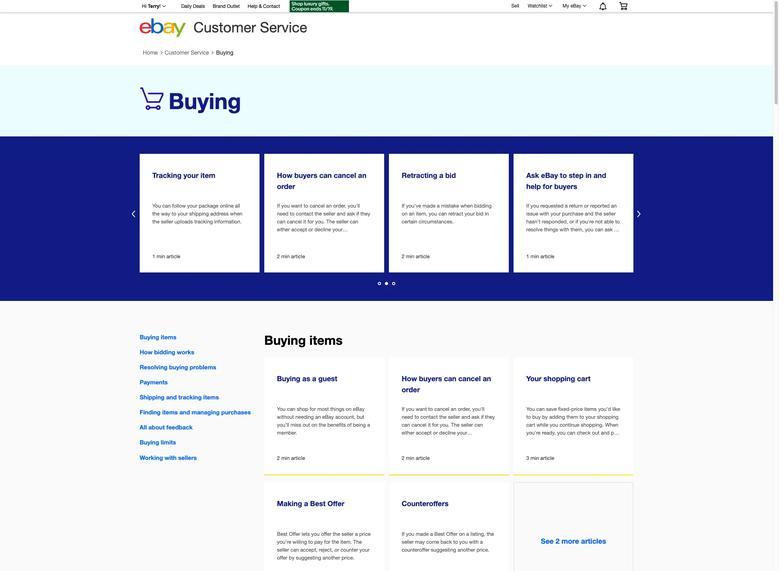 Task type: locate. For each thing, give the bounding box(es) containing it.
fixed-
[[558, 406, 571, 412]]

online
[[220, 203, 234, 209]]

0 horizontal spatial need
[[277, 211, 288, 217]]

how buyers can cancel an order
[[277, 171, 366, 191], [402, 374, 491, 394]]

1 horizontal spatial need
[[402, 414, 413, 420]]

my
[[563, 3, 569, 9]]

0 vertical spatial request.
[[306, 235, 325, 241]]

feedback
[[166, 424, 193, 431]]

a right made
[[437, 203, 440, 209]]

pay down when
[[611, 430, 619, 436]]

if for retracting a bid
[[356, 211, 359, 217]]

1
[[152, 254, 155, 260], [526, 254, 529, 260]]

help
[[248, 4, 258, 9]]

in right step
[[586, 171, 592, 180]]

1 vertical spatial buyers
[[554, 182, 577, 191]]

customer
[[193, 19, 256, 36], [165, 50, 189, 56]]

retract
[[448, 211, 463, 217]]

1 vertical spatial shopping
[[597, 414, 619, 420]]

things down responded, in the top right of the page
[[544, 227, 558, 233]]

2 vertical spatial if
[[481, 414, 484, 420]]

benefits
[[327, 422, 346, 428]]

when up retract
[[460, 203, 473, 209]]

0 vertical spatial decline
[[315, 227, 331, 233]]

one
[[573, 438, 581, 444]]

you
[[281, 203, 290, 209], [531, 203, 539, 209], [429, 211, 437, 217], [585, 227, 593, 233], [406, 406, 414, 412], [550, 422, 558, 428], [557, 430, 566, 436], [311, 531, 320, 537], [459, 539, 468, 545]]

best up back
[[434, 531, 445, 537]]

0 vertical spatial pay
[[611, 430, 619, 436]]

buying main content
[[0, 46, 773, 571]]

article
[[166, 254, 180, 260], [291, 254, 305, 260], [416, 254, 430, 260], [540, 254, 554, 260], [291, 455, 305, 461], [416, 455, 430, 461], [540, 455, 554, 461]]

either for buying as a guest
[[402, 430, 414, 436]]

1 horizontal spatial when
[[460, 203, 473, 209]]

you inside you can save fixed-price items you'd like to buy by adding them to your shopping cart while you continue shopping. when you're ready, you can check out and pay for multiple items in one go.
[[526, 406, 535, 412]]

buying items
[[264, 333, 343, 348], [140, 334, 176, 341]]

price. down 'a listing,'
[[477, 547, 489, 553]]

they for your
[[485, 414, 495, 420]]

things up account,
[[330, 406, 344, 412]]

1 vertical spatial they
[[485, 414, 495, 420]]

things inside if you requested a return or reported an issue with your purchase and the seller hasn't responded, or if you're not able to resolve things with them, you can ask us to help.
[[544, 227, 558, 233]]

1 vertical spatial offer
[[277, 555, 287, 561]]

2 horizontal spatial how
[[402, 374, 417, 383]]

cancellation for buying as a guest
[[402, 438, 429, 444]]

if inside if you requested a return or reported an issue with your purchase and the seller hasn't responded, or if you're not able to resolve things with them, you can ask us to help.
[[526, 203, 529, 209]]

with
[[540, 211, 549, 217], [560, 227, 569, 233], [165, 454, 177, 461], [469, 539, 479, 545]]

if inside if you made a best offer on a listing, the seller may come back to you with a counteroffer suggesting another price.
[[402, 531, 404, 537]]

2
[[277, 254, 280, 260], [402, 254, 405, 260], [277, 455, 280, 461], [402, 455, 404, 461], [556, 537, 560, 546]]

you inside "if you've made a mistake when bidding on an item, you can retract your bid in certain circumstances."
[[429, 211, 437, 217]]

1 vertical spatial price
[[359, 531, 371, 537]]

1 horizontal spatial if
[[481, 414, 484, 420]]

resolving
[[140, 364, 167, 371]]

customer inside buying main content
[[165, 50, 189, 56]]

working with sellers
[[140, 454, 197, 461]]

order, for retracting a bid
[[333, 203, 346, 209]]

a down 'a listing,'
[[480, 539, 483, 545]]

0 vertical spatial suggesting
[[431, 547, 456, 553]]

counteroffers
[[402, 499, 449, 508]]

0 horizontal spatial 1 min article
[[152, 254, 180, 260]]

1 horizontal spatial you're
[[580, 219, 594, 225]]

bidding down buying items link
[[154, 349, 175, 356]]

1 min article for tracking your item
[[152, 254, 180, 260]]

your inside if you requested a return or reported an issue with your purchase and the seller hasn't responded, or if you're not able to resolve things with them, you can ask us to help.
[[551, 211, 561, 217]]

0 vertical spatial you.
[[315, 219, 325, 225]]

customer service right home link
[[165, 50, 209, 56]]

customer service
[[193, 19, 307, 36], [165, 50, 209, 56]]

if you requested a return or reported an issue with your purchase and the seller hasn't responded, or if you're not able to resolve things with them, you can ask us to help.
[[526, 203, 620, 241]]

accept for tracking your item
[[291, 227, 307, 233]]

help & contact
[[248, 4, 280, 9]]

service down contact
[[260, 19, 307, 36]]

check
[[577, 430, 591, 436]]

0 horizontal spatial best
[[277, 531, 287, 537]]

buying items up as
[[264, 333, 343, 348]]

1 horizontal spatial offer
[[321, 531, 331, 537]]

1 vertical spatial if
[[575, 219, 578, 225]]

1 horizontal spatial ask
[[472, 414, 480, 420]]

when down all
[[230, 211, 242, 217]]

best right 'making'
[[310, 499, 326, 508]]

you left follow
[[152, 203, 161, 209]]

if
[[277, 203, 280, 209], [402, 203, 405, 209], [526, 203, 529, 209], [402, 406, 404, 412], [402, 531, 404, 537]]

2 horizontal spatial if
[[575, 219, 578, 225]]

1 horizontal spatial things
[[544, 227, 558, 233]]

bid up mistake
[[445, 171, 456, 180]]

on up account,
[[346, 406, 352, 412]]

a up come
[[430, 531, 433, 537]]

tracking up the finding items and managing purchases
[[178, 394, 202, 401]]

how buyers can cancel an order for your shopping cart
[[402, 374, 491, 394]]

buying items up how bidding works
[[140, 334, 176, 341]]

2 horizontal spatial in
[[586, 171, 592, 180]]

ready,
[[542, 430, 556, 436]]

back
[[441, 539, 452, 545]]

bid inside "if you've made a mistake when bidding on an item, you can retract your bid in certain circumstances."
[[476, 211, 483, 217]]

another down 'a listing,'
[[458, 547, 475, 553]]

offer
[[327, 499, 344, 508], [289, 531, 300, 537], [446, 531, 458, 537]]

shopping right your
[[544, 374, 575, 383]]

you up without
[[277, 406, 286, 412]]

2 vertical spatial the
[[353, 539, 362, 545]]

a right being
[[367, 422, 370, 428]]

in inside "if you've made a mistake when bidding on an item, you can retract your bid in certain circumstances."
[[485, 211, 489, 217]]

purchase
[[562, 211, 583, 217]]

another down reject,
[[323, 555, 340, 561]]

order for tracking your item
[[277, 182, 295, 191]]

most
[[317, 406, 329, 412]]

without
[[277, 414, 294, 420]]

pay up reject,
[[314, 539, 323, 545]]

either for tracking your item
[[277, 227, 290, 233]]

0 horizontal spatial offer
[[277, 555, 287, 561]]

0 horizontal spatial customer
[[165, 50, 189, 56]]

out
[[303, 422, 310, 428], [592, 430, 599, 436]]

0 horizontal spatial if
[[356, 211, 359, 217]]

out inside you can shop for most things on ebay without needing an ebay account, but you'll miss out on the benefits of being a member.
[[303, 422, 310, 428]]

best up 'you're'
[[277, 531, 287, 537]]

0 horizontal spatial contact
[[296, 211, 313, 217]]

2 1 from the left
[[526, 254, 529, 260]]

it for tracking your item
[[303, 219, 306, 225]]

customer service down help
[[193, 19, 307, 36]]

0 horizontal spatial another
[[323, 555, 340, 561]]

service inside banner
[[260, 19, 307, 36]]

1 min article down 'uploads' at top left
[[152, 254, 180, 260]]

you're
[[580, 219, 594, 225], [526, 430, 540, 436]]

a right 'making'
[[304, 499, 308, 508]]

in left one
[[567, 438, 571, 444]]

price. inside best offer lets you offer the seller a price you're willing to pay for the item. the seller can accept, reject, or counter your offer by suggesting another price.
[[341, 555, 354, 561]]

0 horizontal spatial when
[[230, 211, 242, 217]]

to inside if you made a best offer on a listing, the seller may come back to you with a counteroffer suggesting another price.
[[453, 539, 458, 545]]

1 horizontal spatial it
[[428, 422, 431, 428]]

not
[[595, 219, 603, 225]]

finding
[[140, 409, 161, 416]]

on inside if you made a best offer on a listing, the seller may come back to you with a counteroffer suggesting another price.
[[459, 531, 465, 537]]

2 1 min article from the left
[[526, 254, 554, 260]]

your
[[183, 171, 198, 180], [187, 203, 197, 209], [178, 211, 188, 217], [465, 211, 475, 217], [551, 211, 561, 217], [332, 227, 343, 233], [586, 414, 596, 420], [457, 430, 467, 436], [359, 547, 370, 553]]

service left buying link
[[191, 50, 209, 56]]

1 1 from the left
[[152, 254, 155, 260]]

of
[[347, 422, 352, 428]]

but
[[357, 414, 364, 420]]

the item.
[[332, 539, 352, 545]]

0 vertical spatial they
[[360, 211, 370, 217]]

1 horizontal spatial buyers
[[419, 374, 442, 383]]

0 vertical spatial accept
[[291, 227, 307, 233]]

0 horizontal spatial it
[[303, 219, 306, 225]]

0 vertical spatial service
[[260, 19, 307, 36]]

0 horizontal spatial either
[[277, 227, 290, 233]]

the for your
[[451, 422, 460, 428]]

tracking down shipping
[[194, 219, 213, 225]]

0 vertical spatial tracking
[[194, 219, 213, 225]]

you'll
[[277, 422, 289, 428]]

0 horizontal spatial order
[[277, 182, 295, 191]]

1 vertical spatial you.
[[440, 422, 450, 428]]

want
[[291, 203, 302, 209], [416, 406, 427, 412]]

you for buying as a guest
[[277, 406, 286, 412]]

offer down 'you're'
[[277, 555, 287, 561]]

account,
[[335, 414, 355, 420]]

all about feedback
[[140, 424, 193, 431]]

0 vertical spatial in
[[586, 171, 592, 180]]

1 1 min article from the left
[[152, 254, 180, 260]]

sellers
[[178, 454, 197, 461]]

on up certain
[[402, 211, 407, 217]]

a inside best offer lets you offer the seller a price you're willing to pay for the item. the seller can accept, reject, or counter your offer by suggesting another price.
[[355, 531, 358, 537]]

2 horizontal spatial best
[[434, 531, 445, 537]]

cancellation
[[277, 235, 305, 241], [402, 438, 429, 444]]

a up counter
[[355, 531, 358, 537]]

2 vertical spatial in
[[567, 438, 571, 444]]

0 horizontal spatial price.
[[341, 555, 354, 561]]

suggesting down back
[[431, 547, 456, 553]]

request. for your
[[431, 438, 449, 444]]

to
[[560, 171, 567, 180], [304, 203, 308, 209], [172, 211, 176, 217], [290, 211, 294, 217], [615, 219, 620, 225], [526, 235, 531, 241], [428, 406, 433, 412], [414, 414, 419, 420], [526, 414, 531, 420], [580, 414, 584, 420], [308, 539, 313, 545], [453, 539, 458, 545]]

contact
[[296, 211, 313, 217], [420, 414, 438, 420]]

1 vertical spatial either
[[402, 430, 414, 436]]

you. for retracting
[[315, 219, 325, 225]]

by down 'you're'
[[289, 555, 294, 561]]

you're down while
[[526, 430, 540, 436]]

0 horizontal spatial the
[[326, 219, 335, 225]]

0 vertical spatial price
[[571, 406, 583, 412]]

1 vertical spatial suggesting
[[296, 555, 321, 561]]

seller inside if you made a best offer on a listing, the seller may come back to you with a counteroffer suggesting another price.
[[402, 539, 414, 545]]

bid right retract
[[476, 211, 483, 217]]

you're left 'not'
[[580, 219, 594, 225]]

0 horizontal spatial you.
[[315, 219, 325, 225]]

it
[[303, 219, 306, 225], [428, 422, 431, 428]]

you inside you can follow your package online all the way to your shipping address when the seller uploads tracking information.
[[152, 203, 161, 209]]

resolve
[[526, 227, 543, 233]]

customer service inside banner
[[193, 19, 307, 36]]

1 vertical spatial decline
[[439, 430, 456, 436]]

a right as
[[312, 374, 316, 383]]

you.
[[315, 219, 325, 225], [440, 422, 450, 428]]

on
[[402, 211, 407, 217], [346, 406, 352, 412], [311, 422, 317, 428], [459, 531, 465, 537]]

0 horizontal spatial price
[[359, 531, 371, 537]]

pay inside you can save fixed-price items you'd like to buy by adding them to your shopping cart while you continue shopping. when you're ready, you can check out and pay for multiple items in one go.
[[611, 430, 619, 436]]

and inside the ask ebay to step in and help for buyers
[[594, 171, 606, 180]]

1 min article down help.
[[526, 254, 554, 260]]

continue
[[560, 422, 579, 428]]

1 horizontal spatial how
[[277, 171, 292, 180]]

to inside you can follow your package online all the way to your shipping address when the seller uploads tracking information.
[[172, 211, 176, 217]]

it for buying as a guest
[[428, 422, 431, 428]]

1 horizontal spatial buying items
[[264, 333, 343, 348]]

price inside you can save fixed-price items you'd like to buy by adding them to your shopping cart while you continue shopping. when you're ready, you can check out and pay for multiple items in one go.
[[571, 406, 583, 412]]

to inside best offer lets you offer the seller a price you're willing to pay for the item. the seller can accept, reject, or counter your offer by suggesting another price.
[[308, 539, 313, 545]]

issue
[[526, 211, 538, 217]]

suggesting down accept, on the left of page
[[296, 555, 321, 561]]

1 horizontal spatial request.
[[431, 438, 449, 444]]

items up "how bidding works" link
[[161, 334, 176, 341]]

0 vertical spatial how
[[277, 171, 292, 180]]

1 horizontal spatial the
[[353, 539, 362, 545]]

ebay down 'most'
[[322, 414, 334, 420]]

0 horizontal spatial in
[[485, 211, 489, 217]]

help
[[526, 182, 541, 191]]

1 horizontal spatial you.
[[440, 422, 450, 428]]

out down needing
[[303, 422, 310, 428]]

request.
[[306, 235, 325, 241], [431, 438, 449, 444]]

1 min article
[[152, 254, 180, 260], [526, 254, 554, 260]]

on left 'a listing,'
[[459, 531, 465, 537]]

1 horizontal spatial in
[[567, 438, 571, 444]]

buying limits
[[140, 439, 176, 446]]

shipping and tracking items link
[[140, 394, 219, 401]]

0 horizontal spatial offer
[[289, 531, 300, 537]]

best
[[310, 499, 326, 508], [277, 531, 287, 537], [434, 531, 445, 537]]

2 vertical spatial ask
[[472, 414, 480, 420]]

out inside you can save fixed-price items you'd like to buy by adding them to your shopping cart while you continue shopping. when you're ready, you can check out and pay for multiple items in one go.
[[592, 430, 599, 436]]

0 vertical spatial either
[[277, 227, 290, 233]]

seller inside if you requested a return or reported an issue with your purchase and the seller hasn't responded, or if you're not able to resolve things with them, you can ask us to help.
[[604, 211, 616, 217]]

1 horizontal spatial contact
[[420, 414, 438, 420]]

0 horizontal spatial bidding
[[154, 349, 175, 356]]

in right retract
[[485, 211, 489, 217]]

1 vertical spatial cancellation
[[402, 438, 429, 444]]

if
[[356, 211, 359, 217], [575, 219, 578, 225], [481, 414, 484, 420]]

customer down "brand outlet" link at the top left of the page
[[193, 19, 256, 36]]

need for buying as a guest
[[402, 414, 413, 420]]

0 horizontal spatial buyers
[[294, 171, 317, 180]]

offer up the willing on the bottom left
[[289, 531, 300, 537]]

ask for your shopping cart
[[472, 414, 480, 420]]

responded,
[[542, 219, 568, 225]]

your inside "if you've made a mistake when bidding on an item, you can retract your bid in certain circumstances."
[[465, 211, 475, 217]]

1 horizontal spatial order
[[402, 385, 420, 394]]

you'll
[[348, 203, 360, 209], [472, 406, 484, 412]]

1 vertical spatial price.
[[341, 555, 354, 561]]

your inside best offer lets you offer the seller a price you're willing to pay for the item. the seller can accept, reject, or counter your offer by suggesting another price.
[[359, 547, 370, 553]]

or inside best offer lets you offer the seller a price you're willing to pay for the item. the seller can accept, reject, or counter your offer by suggesting another price.
[[334, 547, 339, 553]]

they for retracting
[[360, 211, 370, 217]]

buyers for retracting
[[294, 171, 317, 180]]

1 horizontal spatial bidding
[[474, 203, 492, 209]]

for inside the ask ebay to step in and help for buyers
[[543, 182, 552, 191]]

with down requested
[[540, 211, 549, 217]]

1 vertical spatial customer service
[[165, 50, 209, 56]]

offer up back
[[446, 531, 458, 537]]

you're
[[277, 539, 291, 545]]

things
[[544, 227, 558, 233], [330, 406, 344, 412]]

best inside best offer lets you offer the seller a price you're willing to pay for the item. the seller can accept, reject, or counter your offer by suggesting another price.
[[277, 531, 287, 537]]

ebay up but
[[353, 406, 365, 412]]

can
[[319, 171, 332, 180], [162, 203, 171, 209], [439, 211, 447, 217], [277, 219, 285, 225], [350, 219, 358, 225], [595, 227, 603, 233], [444, 374, 456, 383], [287, 406, 295, 412], [536, 406, 545, 412], [402, 422, 410, 428], [474, 422, 483, 428], [567, 430, 575, 436], [291, 547, 299, 553]]

2 min article
[[277, 254, 305, 260], [402, 254, 430, 260], [277, 455, 305, 461], [402, 455, 430, 461]]

0 horizontal spatial request.
[[306, 235, 325, 241]]

by up while
[[542, 414, 548, 420]]

1 horizontal spatial want
[[416, 406, 427, 412]]

see 2 more articles
[[541, 537, 606, 546]]

shopping
[[544, 374, 575, 383], [597, 414, 619, 420]]

price. inside if you made a best offer on a listing, the seller may come back to you with a counteroffer suggesting another price.
[[477, 547, 489, 553]]

1 horizontal spatial if you want to cancel an order, you'll need to contact the seller and ask if they can cancel it for you. the seller can either accept or decline your cancellation request.
[[402, 406, 495, 444]]

0 horizontal spatial if you want to cancel an order, you'll need to contact the seller and ask if they can cancel it for you. the seller can either accept or decline your cancellation request.
[[277, 203, 370, 241]]

1 horizontal spatial how buyers can cancel an order
[[402, 374, 491, 394]]

ebay right ask on the right of page
[[541, 171, 558, 180]]

1 vertical spatial accept
[[416, 430, 432, 436]]

1 horizontal spatial accept
[[416, 430, 432, 436]]

0 horizontal spatial accept
[[291, 227, 307, 233]]

need for tracking your item
[[277, 211, 288, 217]]

2 horizontal spatial offer
[[446, 531, 458, 537]]

the inside best offer lets you offer the seller a price you're willing to pay for the item. the seller can accept, reject, or counter your offer by suggesting another price.
[[333, 531, 340, 537]]

customer service inside buying main content
[[165, 50, 209, 56]]

price. down counter
[[341, 555, 354, 561]]

with down responded, in the top right of the page
[[560, 227, 569, 233]]

buying link
[[216, 50, 233, 56]]

customer service banner
[[138, 0, 633, 40]]

0 vertical spatial cart
[[577, 374, 590, 383]]

and inside you can save fixed-price items you'd like to buy by adding them to your shopping cart while you continue shopping. when you're ready, you can check out and pay for multiple items in one go.
[[601, 430, 610, 436]]

shopping down you'd on the right of page
[[597, 414, 619, 420]]

finding items and managing purchases link
[[140, 409, 251, 416]]

for inside you can shop for most things on ebay without needing an ebay account, but you'll miss out on the benefits of being a member.
[[310, 406, 316, 412]]

a left return
[[565, 203, 568, 209]]

1 horizontal spatial another
[[458, 547, 475, 553]]

0 horizontal spatial cancellation
[[277, 235, 305, 241]]

if inside "if you've made a mistake when bidding on an item, you can retract your bid in certain circumstances."
[[402, 203, 405, 209]]

1 horizontal spatial price
[[571, 406, 583, 412]]

contact for tracking your item
[[296, 211, 313, 217]]

1 for tracking your item
[[152, 254, 155, 260]]

on inside "if you've made a mistake when bidding on an item, you can retract your bid in certain circumstances."
[[402, 211, 407, 217]]

1 horizontal spatial pay
[[611, 430, 619, 436]]

limits
[[161, 439, 176, 446]]

items down ready,
[[553, 438, 566, 444]]

address
[[210, 211, 229, 217]]

0 vertical spatial by
[[542, 414, 548, 420]]

bidding right mistake
[[474, 203, 492, 209]]

in
[[586, 171, 592, 180], [485, 211, 489, 217], [567, 438, 571, 444]]

can inside if you requested a return or reported an issue with your purchase and the seller hasn't responded, or if you're not able to resolve things with them, you can ask us to help.
[[595, 227, 603, 233]]

0 vertical spatial the
[[326, 219, 335, 225]]

0 vertical spatial if you want to cancel an order, you'll need to contact the seller and ask if they can cancel it for you. the seller can either accept or decline your cancellation request.
[[277, 203, 370, 241]]

0 vertical spatial order,
[[333, 203, 346, 209]]

ebay right my
[[570, 3, 581, 9]]

0 horizontal spatial shopping
[[544, 374, 575, 383]]

hi terry !
[[142, 4, 161, 9]]

customer right home
[[165, 50, 189, 56]]

you up buy
[[526, 406, 535, 412]]

offer up reject,
[[321, 531, 331, 537]]

0 vertical spatial bidding
[[474, 203, 492, 209]]

with down the "limits"
[[165, 454, 177, 461]]

how bidding works link
[[140, 349, 194, 356]]

1 horizontal spatial either
[[402, 430, 414, 436]]

1 vertical spatial you're
[[526, 430, 540, 436]]

0 vertical spatial shopping
[[544, 374, 575, 383]]

customer service link
[[165, 50, 209, 56]]

with down 'a listing,'
[[469, 539, 479, 545]]

you inside you can shop for most things on ebay without needing an ebay account, but you'll miss out on the benefits of being a member.
[[277, 406, 286, 412]]

and inside if you requested a return or reported an issue with your purchase and the seller hasn't responded, or if you're not able to resolve things with them, you can ask us to help.
[[585, 211, 593, 217]]

1 horizontal spatial shopping
[[597, 414, 619, 420]]

offer up the item.
[[327, 499, 344, 508]]

suggesting inside if you made a best offer on a listing, the seller may come back to you with a counteroffer suggesting another price.
[[431, 547, 456, 553]]

1 vertical spatial service
[[191, 50, 209, 56]]

offer inside best offer lets you offer the seller a price you're willing to pay for the item. the seller can accept, reject, or counter your offer by suggesting another price.
[[289, 531, 300, 537]]

out down 'shopping.'
[[592, 430, 599, 436]]



Task type: describe. For each thing, give the bounding box(es) containing it.
your
[[526, 374, 542, 383]]

hi
[[142, 4, 147, 9]]

if you want to cancel an order, you'll need to contact the seller and ask if they can cancel it for you. the seller can either accept or decline your cancellation request. for your shopping cart
[[402, 406, 495, 444]]

you made
[[406, 531, 429, 537]]

request. for retracting
[[306, 235, 325, 241]]

by inside you can save fixed-price items you'd like to buy by adding them to your shopping cart while you continue shopping. when you're ready, you can check out and pay for multiple items in one go.
[[542, 414, 548, 420]]

all about feedback link
[[140, 424, 193, 431]]

help.
[[532, 235, 544, 241]]

home link
[[143, 50, 158, 56]]

the inside if you made a best offer on a listing, the seller may come back to you with a counteroffer suggesting another price.
[[487, 531, 494, 537]]

see
[[541, 537, 554, 546]]

ask ebay to step in and help for buyers
[[526, 171, 606, 191]]

retracting
[[402, 171, 437, 180]]

you've
[[406, 203, 421, 209]]

service inside buying main content
[[191, 50, 209, 56]]

an inside you can shop for most things on ebay without needing an ebay account, but you'll miss out on the benefits of being a member.
[[315, 414, 321, 420]]

you. for your
[[440, 422, 450, 428]]

on down needing
[[311, 422, 317, 428]]

how buyers can cancel an order for retracting a bid
[[277, 171, 366, 191]]

decline for retracting a bid
[[315, 227, 331, 233]]

get the coupon image
[[290, 0, 349, 12]]

you for your shopping cart
[[526, 406, 535, 412]]

an inside "if you've made a mistake when bidding on an item, you can retract your bid in certain circumstances."
[[409, 211, 415, 217]]

if you've made a mistake when bidding on an item, you can retract your bid in certain circumstances.
[[402, 203, 492, 225]]

the inside if you requested a return or reported an issue with your purchase and the seller hasn't responded, or if you're not able to resolve things with them, you can ask us to help.
[[595, 211, 602, 217]]

lets
[[302, 531, 310, 537]]

for inside best offer lets you offer the seller a price you're willing to pay for the item. the seller can accept, reject, or counter your offer by suggesting another price.
[[324, 539, 330, 545]]

3 min article
[[526, 455, 554, 461]]

reported
[[590, 203, 610, 209]]

circumstances.
[[419, 219, 454, 225]]

1 vertical spatial bidding
[[154, 349, 175, 356]]

information.
[[214, 219, 242, 225]]

tracking your item
[[152, 171, 215, 180]]

us
[[614, 227, 619, 233]]

them,
[[571, 227, 584, 233]]

sell link
[[508, 3, 523, 9]]

tracking
[[152, 171, 181, 180]]

cancellation for tracking your item
[[277, 235, 305, 241]]

problems
[[190, 364, 216, 371]]

0 horizontal spatial buying items
[[140, 334, 176, 341]]

you'll for retracting a bid
[[348, 203, 360, 209]]

0 horizontal spatial bid
[[445, 171, 456, 180]]

home
[[143, 50, 158, 56]]

items up managing
[[203, 394, 219, 401]]

you're inside you can save fixed-price items you'd like to buy by adding them to your shopping cart while you continue shopping. when you're ready, you can check out and pay for multiple items in one go.
[[526, 430, 540, 436]]

you for tracking your item
[[152, 203, 161, 209]]

all
[[140, 424, 147, 431]]

my ebay
[[563, 3, 581, 9]]

accept for buying as a guest
[[416, 430, 432, 436]]

deals
[[193, 4, 205, 9]]

go.
[[583, 438, 590, 444]]

1 vertical spatial tracking
[[178, 394, 202, 401]]

&
[[259, 4, 262, 9]]

willing
[[293, 539, 307, 545]]

brand outlet
[[213, 4, 240, 9]]

while
[[537, 422, 548, 428]]

in inside the ask ebay to step in and help for buyers
[[586, 171, 592, 180]]

want for tracking your item
[[291, 203, 302, 209]]

1 horizontal spatial cart
[[577, 374, 590, 383]]

more
[[562, 537, 579, 546]]

payments
[[140, 379, 168, 386]]

tracking inside you can follow your package online all the way to your shipping address when the seller uploads tracking information.
[[194, 219, 213, 225]]

can inside "if you've made a mistake when bidding on an item, you can retract your bid in certain circumstances."
[[439, 211, 447, 217]]

in inside you can save fixed-price items you'd like to buy by adding them to your shopping cart while you continue shopping. when you're ready, you can check out and pay for multiple items in one go.
[[567, 438, 571, 444]]

shipping
[[140, 394, 164, 401]]

!
[[159, 4, 161, 9]]

resolving buying problems link
[[140, 364, 216, 371]]

if for your shopping cart
[[481, 414, 484, 420]]

a inside if you requested a return or reported an issue with your purchase and the seller hasn't responded, or if you're not able to resolve things with them, you can ask us to help.
[[565, 203, 568, 209]]

guest
[[318, 374, 337, 383]]

when inside "if you've made a mistake when bidding on an item, you can retract your bid in certain circumstances."
[[460, 203, 473, 209]]

if you made a best offer on a listing, the seller may come back to you with a counteroffer suggesting another price.
[[402, 531, 494, 553]]

the for retracting
[[326, 219, 335, 225]]

items up guest at the left of page
[[309, 333, 343, 348]]

1 horizontal spatial offer
[[327, 499, 344, 508]]

ebay inside the my ebay link
[[570, 3, 581, 9]]

you're inside if you requested a return or reported an issue with your purchase and the seller hasn't responded, or if you're not able to resolve things with them, you can ask us to help.
[[580, 219, 594, 225]]

shipping and tracking items
[[140, 394, 219, 401]]

price inside best offer lets you offer the seller a price you're willing to pay for the item. the seller can accept, reject, or counter your offer by suggesting another price.
[[359, 531, 371, 537]]

how for tracking your item
[[277, 171, 292, 180]]

you'll for your shopping cart
[[472, 406, 484, 412]]

ebay inside the ask ebay to step in and help for buyers
[[541, 171, 558, 180]]

things inside you can shop for most things on ebay without needing an ebay account, but you'll miss out on the benefits of being a member.
[[330, 406, 344, 412]]

the inside you can shop for most things on ebay without needing an ebay account, but you'll miss out on the benefits of being a member.
[[319, 422, 326, 428]]

as
[[302, 374, 310, 383]]

0 horizontal spatial how
[[140, 349, 153, 356]]

to inside the ask ebay to step in and help for buyers
[[560, 171, 567, 180]]

sell
[[511, 3, 519, 9]]

when inside you can follow your package online all the way to your shipping address when the seller uploads tracking information.
[[230, 211, 242, 217]]

if you want to cancel an order, you'll need to contact the seller and ask if they can cancel it for you. the seller can either accept or decline your cancellation request. for retracting a bid
[[277, 203, 370, 241]]

ask for retracting a bid
[[347, 211, 355, 217]]

items up all about feedback
[[162, 409, 178, 416]]

needing
[[295, 414, 314, 420]]

a right retracting
[[439, 171, 443, 180]]

buying as a guest
[[277, 374, 337, 383]]

can inside best offer lets you offer the seller a price you're willing to pay for the item. the seller can accept, reject, or counter your offer by suggesting another price.
[[291, 547, 299, 553]]

1 for ask ebay to step in and help for buyers
[[526, 254, 529, 260]]

can inside you can shop for most things on ebay without needing an ebay account, but you'll miss out on the benefits of being a member.
[[287, 406, 295, 412]]

buying items link
[[140, 334, 176, 341]]

shopping inside you can save fixed-price items you'd like to buy by adding them to your shopping cart while you continue shopping. when you're ready, you can check out and pay for multiple items in one go.
[[597, 414, 619, 420]]

contact for buying as a guest
[[420, 414, 438, 420]]

outlet
[[227, 4, 240, 9]]

your shopping cart
[[526, 374, 590, 383]]

may
[[415, 539, 425, 545]]

uploads
[[175, 219, 193, 225]]

member.
[[277, 430, 297, 436]]

them
[[566, 414, 578, 420]]

by inside best offer lets you offer the seller a price you're willing to pay for the item. the seller can accept, reject, or counter your offer by suggesting another price.
[[289, 555, 294, 561]]

another inside best offer lets you offer the seller a price you're willing to pay for the item. the seller can accept, reject, or counter your offer by suggesting another price.
[[323, 555, 340, 561]]

decline for your shopping cart
[[439, 430, 456, 436]]

payments link
[[140, 379, 168, 386]]

package
[[199, 203, 218, 209]]

your shopping cart image
[[619, 2, 628, 10]]

want for buying as a guest
[[416, 406, 427, 412]]

order for buying as a guest
[[402, 385, 420, 394]]

you inside if you made a best offer on a listing, the seller may come back to you with a counteroffer suggesting another price.
[[459, 539, 468, 545]]

a listing,
[[466, 531, 485, 537]]

step
[[569, 171, 584, 180]]

shopping.
[[581, 422, 604, 428]]

you can shop for most things on ebay without needing an ebay account, but you'll miss out on the benefits of being a member.
[[277, 406, 370, 436]]

you inside best offer lets you offer the seller a price you're willing to pay for the item. the seller can accept, reject, or counter your offer by suggesting another price.
[[311, 531, 320, 537]]

finding items and managing purchases
[[140, 409, 251, 416]]

managing
[[192, 409, 220, 416]]

making
[[277, 499, 302, 508]]

like
[[612, 406, 620, 412]]

0 vertical spatial offer
[[321, 531, 331, 537]]

for inside you can save fixed-price items you'd like to buy by adding them to your shopping cart while you continue shopping. when you're ready, you can check out and pay for multiple items in one go.
[[526, 438, 532, 444]]

contact
[[263, 4, 280, 9]]

able
[[604, 219, 614, 225]]

counteroffer
[[402, 547, 429, 553]]

pay inside best offer lets you offer the seller a price you're willing to pay for the item. the seller can accept, reject, or counter your offer by suggesting another price.
[[314, 539, 323, 545]]

suggesting inside best offer lets you offer the seller a price you're willing to pay for the item. the seller can accept, reject, or counter your offer by suggesting another price.
[[296, 555, 321, 561]]

1 horizontal spatial best
[[310, 499, 326, 508]]

daily deals
[[181, 4, 205, 9]]

accept,
[[300, 547, 317, 553]]

seller inside you can follow your package online all the way to your shipping address when the seller uploads tracking information.
[[161, 219, 173, 225]]

your inside you can save fixed-price items you'd like to buy by adding them to your shopping cart while you continue shopping. when you're ready, you can check out and pay for multiple items in one go.
[[586, 414, 596, 420]]

account navigation
[[138, 0, 633, 13]]

certain
[[402, 219, 417, 225]]

an inside if you requested a return or reported an issue with your purchase and the seller hasn't responded, or if you're not able to resolve things with them, you can ask us to help.
[[611, 203, 617, 209]]

counter
[[341, 547, 358, 553]]

you can save fixed-price items you'd like to buy by adding them to your shopping cart while you continue shopping. when you're ready, you can check out and pay for multiple items in one go.
[[526, 406, 620, 444]]

made
[[423, 203, 435, 209]]

a inside you can shop for most things on ebay without needing an ebay account, but you'll miss out on the benefits of being a member.
[[367, 422, 370, 428]]

how for buying as a guest
[[402, 374, 417, 383]]

item,
[[416, 211, 427, 217]]

items left you'd on the right of page
[[584, 406, 597, 412]]

resolving buying problems
[[140, 364, 216, 371]]

customer inside customer service banner
[[193, 19, 256, 36]]

all
[[235, 203, 240, 209]]

bidding inside "if you've made a mistake when bidding on an item, you can retract your bid in certain circumstances."
[[474, 203, 492, 209]]

the inside best offer lets you offer the seller a price you're willing to pay for the item. the seller can accept, reject, or counter your offer by suggesting another price.
[[353, 539, 362, 545]]

can inside you can follow your package online all the way to your shipping address when the seller uploads tracking information.
[[162, 203, 171, 209]]

watchlist
[[528, 3, 547, 9]]

if inside if you requested a return or reported an issue with your purchase and the seller hasn't responded, or if you're not able to resolve things with them, you can ask us to help.
[[575, 219, 578, 225]]

buyers inside the ask ebay to step in and help for buyers
[[554, 182, 577, 191]]

daily deals link
[[181, 2, 205, 11]]

with inside if you made a best offer on a listing, the seller may come back to you with a counteroffer suggesting another price.
[[469, 539, 479, 545]]

offer inside if you made a best offer on a listing, the seller may come back to you with a counteroffer suggesting another price.
[[446, 531, 458, 537]]

help & contact link
[[248, 2, 280, 11]]

another inside if you made a best offer on a listing, the seller may come back to you with a counteroffer suggesting another price.
[[458, 547, 475, 553]]

order, for your shopping cart
[[458, 406, 471, 412]]

buyers for your
[[419, 374, 442, 383]]

cart inside you can save fixed-price items you'd like to buy by adding them to your shopping cart while you continue shopping. when you're ready, you can check out and pay for multiple items in one go.
[[526, 422, 535, 428]]

about
[[148, 424, 165, 431]]

you can follow your package online all the way to your shipping address when the seller uploads tracking information.
[[152, 203, 242, 225]]

best inside if you made a best offer on a listing, the seller may come back to you with a counteroffer suggesting another price.
[[434, 531, 445, 537]]

1 min article for ask ebay to step in and help for buyers
[[526, 254, 554, 260]]

a inside "if you've made a mistake when bidding on an item, you can retract your bid in certain circumstances."
[[437, 203, 440, 209]]

best offer lets you offer the seller a price you're willing to pay for the item. the seller can accept, reject, or counter your offer by suggesting another price.
[[277, 531, 371, 561]]

ask inside if you requested a return or reported an issue with your purchase and the seller hasn't responded, or if you're not able to resolve things with them, you can ask us to help.
[[605, 227, 613, 233]]

buy
[[532, 414, 541, 420]]

working with sellers link
[[140, 454, 197, 461]]

hasn't
[[526, 219, 540, 225]]



Task type: vqa. For each thing, say whether or not it's contained in the screenshot.


